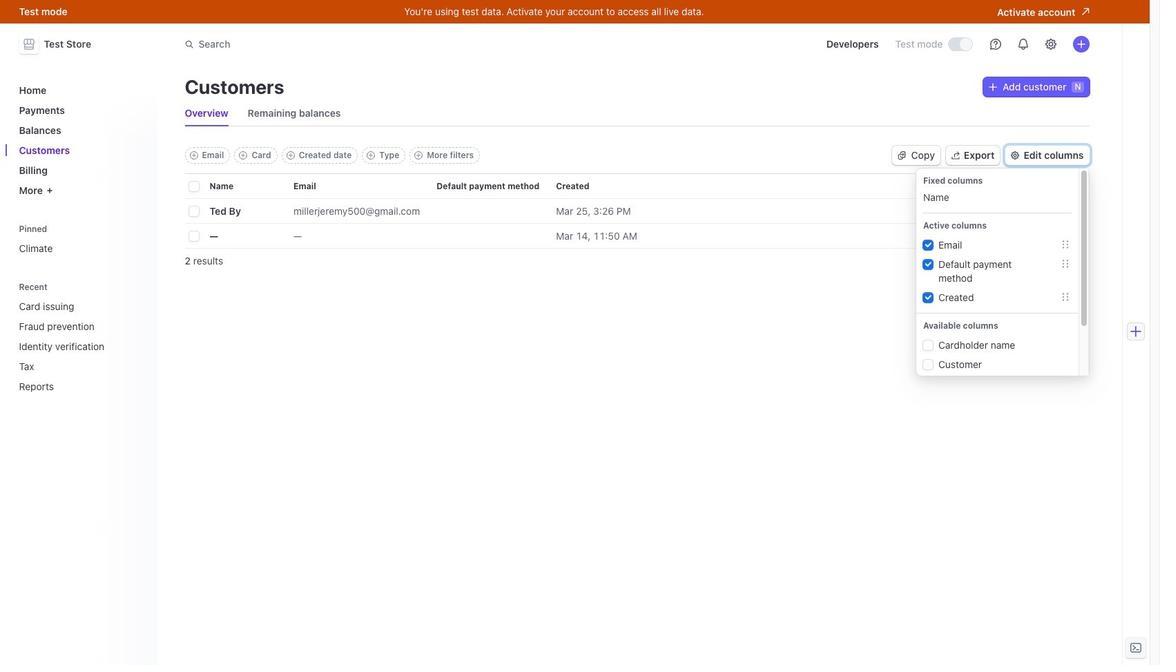 Task type: describe. For each thing, give the bounding box(es) containing it.
clear history image
[[135, 283, 143, 291]]

core navigation links element
[[13, 79, 149, 202]]

add email image
[[190, 151, 198, 160]]

help image
[[990, 39, 1001, 50]]

Select item checkbox
[[189, 207, 199, 216]]

edit pins image
[[135, 225, 143, 233]]

settings image
[[1045, 39, 1056, 50]]

add created date image
[[286, 151, 295, 160]]

Select item checkbox
[[189, 231, 199, 241]]



Task type: locate. For each thing, give the bounding box(es) containing it.
svg image
[[989, 83, 997, 91]]

2 recent element from the top
[[13, 295, 149, 398]]

Test mode checkbox
[[949, 38, 972, 50]]

add type image
[[367, 151, 375, 160]]

None checkbox
[[923, 293, 933, 303], [923, 341, 933, 350], [923, 360, 933, 370], [923, 293, 933, 303], [923, 341, 933, 350], [923, 360, 933, 370]]

add more filters image
[[415, 151, 423, 160]]

None search field
[[176, 31, 566, 57]]

Search text field
[[176, 31, 566, 57]]

1 recent element from the top
[[13, 277, 149, 398]]

svg image
[[898, 151, 906, 160]]

tab list
[[185, 101, 1089, 126]]

notifications image
[[1018, 39, 1029, 50]]

recent element
[[13, 277, 149, 398], [13, 295, 149, 398]]

None checkbox
[[923, 240, 933, 250], [923, 260, 933, 269], [923, 240, 933, 250], [923, 260, 933, 269]]

Select All checkbox
[[189, 182, 199, 191]]

pinned element
[[13, 219, 149, 260]]

toolbar
[[185, 147, 480, 164]]

add card image
[[239, 151, 248, 160]]



Task type: vqa. For each thing, say whether or not it's contained in the screenshot.
second the "Recent" element from the top of the page
yes



